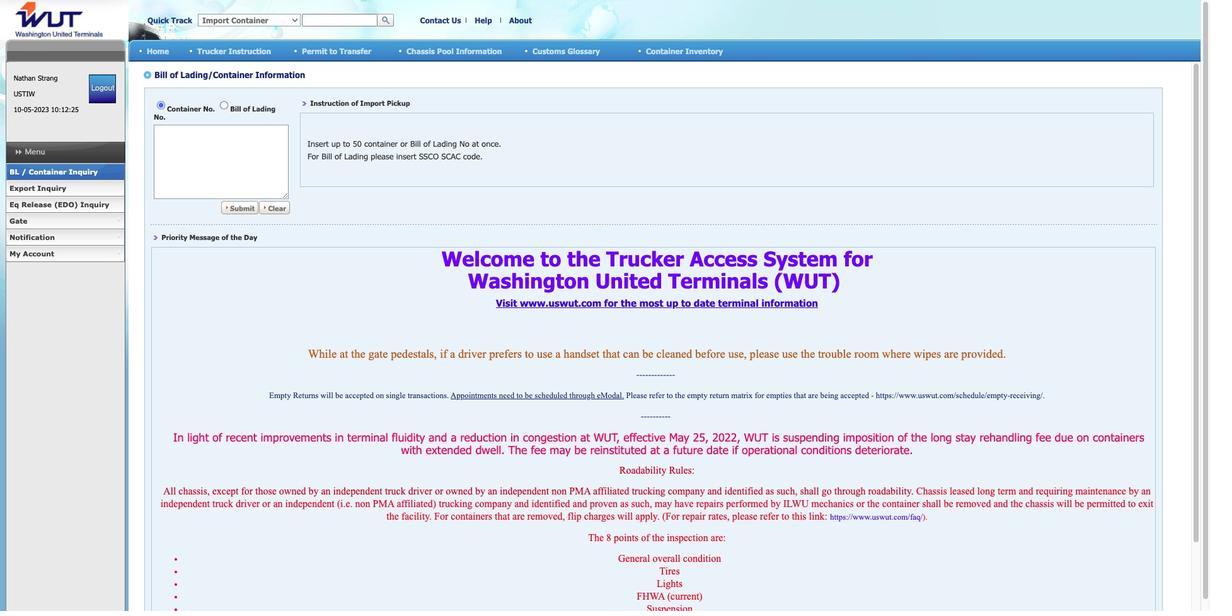 Task type: describe. For each thing, give the bounding box(es) containing it.
bl
[[9, 168, 19, 176]]

contact us
[[420, 16, 461, 25]]

bl / container inquiry link
[[6, 164, 125, 180]]

strang
[[38, 74, 58, 82]]

notification link
[[6, 230, 125, 246]]

05-
[[24, 105, 34, 114]]

gate link
[[6, 213, 125, 230]]

help link
[[475, 16, 492, 25]]

my
[[9, 250, 21, 258]]

quick track
[[148, 16, 192, 25]]

trucker instruction
[[197, 46, 271, 55]]

ustiw
[[14, 90, 35, 98]]

gate
[[9, 217, 27, 225]]

inquiry inside export inquiry link
[[37, 184, 66, 192]]

/
[[22, 168, 26, 176]]

10-05-2023 10:12:25
[[14, 105, 79, 114]]

track
[[171, 16, 192, 25]]

transfer
[[340, 46, 372, 55]]

home
[[147, 46, 169, 55]]

eq release (edo) inquiry
[[9, 201, 109, 209]]

notification
[[9, 233, 55, 242]]

information
[[456, 46, 502, 55]]

bl / container inquiry
[[9, 168, 98, 176]]

instruction
[[229, 46, 271, 55]]

about
[[510, 16, 532, 25]]

release
[[21, 201, 52, 209]]

2023
[[34, 105, 49, 114]]

inquiry for container
[[69, 168, 98, 176]]

glossary
[[568, 46, 600, 55]]



Task type: locate. For each thing, give the bounding box(es) containing it.
None text field
[[302, 14, 378, 26]]

10-
[[14, 105, 24, 114]]

inquiry down the bl / container inquiry
[[37, 184, 66, 192]]

my account link
[[6, 246, 125, 262]]

contact us link
[[420, 16, 461, 25]]

export
[[9, 184, 35, 192]]

quick
[[148, 16, 169, 25]]

chassis
[[407, 46, 435, 55]]

eq
[[9, 201, 19, 209]]

inquiry inside bl / container inquiry "link"
[[69, 168, 98, 176]]

1 vertical spatial inquiry
[[37, 184, 66, 192]]

permit
[[302, 46, 327, 55]]

inquiry inside eq release (edo) inquiry link
[[80, 201, 109, 209]]

nathan strang
[[14, 74, 58, 82]]

2 vertical spatial inquiry
[[80, 201, 109, 209]]

export inquiry
[[9, 184, 66, 192]]

inventory
[[686, 46, 723, 55]]

about link
[[510, 16, 532, 25]]

pool
[[437, 46, 454, 55]]

0 horizontal spatial container
[[29, 168, 67, 176]]

customs
[[533, 46, 566, 55]]

(edo)
[[54, 201, 78, 209]]

10:12:25
[[51, 105, 79, 114]]

my account
[[9, 250, 54, 258]]

export inquiry link
[[6, 180, 125, 197]]

1 horizontal spatial container
[[646, 46, 683, 55]]

inquiry up export inquiry link
[[69, 168, 98, 176]]

us
[[452, 16, 461, 25]]

to
[[330, 46, 337, 55]]

inquiry
[[69, 168, 98, 176], [37, 184, 66, 192], [80, 201, 109, 209]]

account
[[23, 250, 54, 258]]

0 vertical spatial inquiry
[[69, 168, 98, 176]]

trucker
[[197, 46, 226, 55]]

inquiry for (edo)
[[80, 201, 109, 209]]

container
[[646, 46, 683, 55], [29, 168, 67, 176]]

help
[[475, 16, 492, 25]]

inquiry right (edo)
[[80, 201, 109, 209]]

permit to transfer
[[302, 46, 372, 55]]

login image
[[89, 74, 116, 103]]

container inside "link"
[[29, 168, 67, 176]]

container inventory
[[646, 46, 723, 55]]

0 vertical spatial container
[[646, 46, 683, 55]]

chassis pool information
[[407, 46, 502, 55]]

customs glossary
[[533, 46, 600, 55]]

nathan
[[14, 74, 36, 82]]

container up 'export inquiry'
[[29, 168, 67, 176]]

eq release (edo) inquiry link
[[6, 197, 125, 213]]

container left inventory
[[646, 46, 683, 55]]

contact
[[420, 16, 450, 25]]

1 vertical spatial container
[[29, 168, 67, 176]]



Task type: vqa. For each thing, say whether or not it's contained in the screenshot.
'Export Inquiry'
yes



